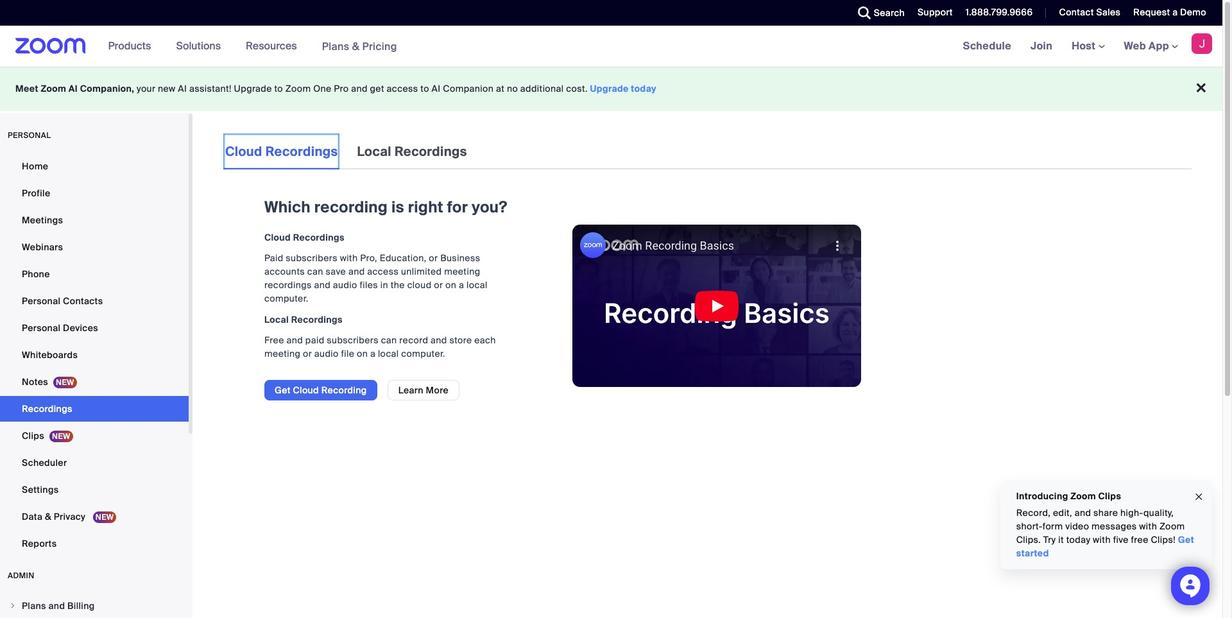 Task type: vqa. For each thing, say whether or not it's contained in the screenshot.
Join link
yes



Task type: locate. For each thing, give the bounding box(es) containing it.
cloud
[[408, 279, 432, 291]]

0 horizontal spatial meeting
[[265, 348, 301, 360]]

settings link
[[0, 477, 189, 503]]

recording
[[322, 385, 367, 396]]

web
[[1125, 39, 1147, 53]]

right
[[408, 197, 444, 217]]

0 horizontal spatial upgrade
[[234, 83, 272, 94]]

1 horizontal spatial a
[[459, 279, 464, 291]]

pricing
[[362, 39, 397, 53]]

zoom right meet
[[41, 83, 66, 94]]

1 horizontal spatial &
[[352, 39, 360, 53]]

0 horizontal spatial clips
[[22, 430, 44, 442]]

with down messages
[[1094, 534, 1112, 546]]

can
[[308, 266, 324, 277], [381, 335, 397, 346]]

today
[[631, 83, 657, 94], [1067, 534, 1091, 546]]

0 vertical spatial with
[[340, 252, 358, 264]]

paid
[[265, 252, 284, 264]]

zoom inside record, edit, and share high-quality, short-form video messages with zoom clips. try it today with five free clips!
[[1161, 521, 1186, 532]]

edit,
[[1054, 507, 1073, 519]]

local recordings up right
[[357, 143, 467, 160]]

1.888.799.9666 button
[[957, 0, 1037, 26], [966, 6, 1034, 18]]

on down business
[[446, 279, 457, 291]]

a inside the paid subscribers with pro, education, or business accounts can save and access unlimited meeting recordings and audio files in the cloud or on a local computer.
[[459, 279, 464, 291]]

& inside the product information navigation
[[352, 39, 360, 53]]

0 vertical spatial today
[[631, 83, 657, 94]]

1 vertical spatial on
[[357, 348, 368, 360]]

1 horizontal spatial get
[[1179, 534, 1195, 546]]

1 vertical spatial personal
[[22, 322, 61, 334]]

1 vertical spatial clips
[[1099, 491, 1122, 502]]

access up in
[[368, 266, 399, 277]]

2 horizontal spatial a
[[1173, 6, 1179, 18]]

meeting down business
[[444, 266, 481, 277]]

today inside record, edit, and share high-quality, short-form video messages with zoom clips. try it today with five free clips!
[[1067, 534, 1091, 546]]

get started link
[[1017, 534, 1195, 559]]

0 vertical spatial get
[[275, 385, 291, 396]]

personal for personal contacts
[[22, 295, 61, 307]]

ai right new
[[178, 83, 187, 94]]

resources button
[[246, 26, 303, 67]]

1 vertical spatial or
[[434, 279, 443, 291]]

companion
[[443, 83, 494, 94]]

0 horizontal spatial can
[[308, 266, 324, 277]]

0 vertical spatial audio
[[333, 279, 358, 291]]

new
[[158, 83, 176, 94]]

accounts
[[265, 266, 305, 277]]

0 horizontal spatial &
[[45, 511, 51, 523]]

can left the record
[[381, 335, 397, 346]]

local inside free and paid subscribers can record and store each meeting or audio file on a local computer.
[[378, 348, 399, 360]]

plans right 'right' image
[[22, 600, 46, 612]]

2 horizontal spatial cloud
[[293, 385, 319, 396]]

recording
[[315, 197, 388, 217]]

local up which recording is right for you?
[[357, 143, 392, 160]]

on right file
[[357, 348, 368, 360]]

local
[[467, 279, 488, 291], [378, 348, 399, 360]]

0 vertical spatial &
[[352, 39, 360, 53]]

1 vertical spatial today
[[1067, 534, 1091, 546]]

notes
[[22, 376, 48, 388]]

get inside get started
[[1179, 534, 1195, 546]]

demo
[[1181, 6, 1207, 18]]

for
[[447, 197, 468, 217]]

subscribers inside free and paid subscribers can record and store each meeting or audio file on a local computer.
[[327, 335, 379, 346]]

on inside the paid subscribers with pro, education, or business accounts can save and access unlimited meeting recordings and audio files in the cloud or on a local computer.
[[446, 279, 457, 291]]

1 vertical spatial a
[[459, 279, 464, 291]]

0 vertical spatial computer.
[[265, 293, 309, 304]]

0 horizontal spatial on
[[357, 348, 368, 360]]

solutions
[[176, 39, 221, 53]]

education,
[[380, 252, 427, 264]]

files
[[360, 279, 378, 291]]

1 vertical spatial subscribers
[[327, 335, 379, 346]]

1 horizontal spatial cloud
[[265, 232, 291, 243]]

and down the pro,
[[349, 266, 365, 277]]

reports
[[22, 538, 57, 550]]

local right file
[[378, 348, 399, 360]]

1 horizontal spatial computer.
[[402, 348, 446, 360]]

unlimited
[[401, 266, 442, 277]]

your
[[137, 83, 156, 94]]

2 personal from the top
[[22, 322, 61, 334]]

2 horizontal spatial ai
[[432, 83, 441, 94]]

access right get
[[387, 83, 418, 94]]

& right data
[[45, 511, 51, 523]]

or down paid
[[303, 348, 312, 360]]

0 vertical spatial meeting
[[444, 266, 481, 277]]

audio down paid
[[315, 348, 339, 360]]

ai left companion
[[432, 83, 441, 94]]

profile
[[22, 188, 50, 199]]

& for pricing
[[352, 39, 360, 53]]

1 vertical spatial audio
[[315, 348, 339, 360]]

1 horizontal spatial clips
[[1099, 491, 1122, 502]]

get
[[275, 385, 291, 396], [1179, 534, 1195, 546]]

or right cloud
[[434, 279, 443, 291]]

clips.
[[1017, 534, 1042, 546]]

can left "save"
[[308, 266, 324, 277]]

0 horizontal spatial cloud
[[225, 143, 262, 160]]

2 to from the left
[[421, 83, 430, 94]]

meeting down free
[[265, 348, 301, 360]]

0 vertical spatial can
[[308, 266, 324, 277]]

local up free
[[265, 314, 289, 326]]

0 vertical spatial local
[[467, 279, 488, 291]]

0 vertical spatial cloud
[[225, 143, 262, 160]]

free
[[1132, 534, 1150, 546]]

1 vertical spatial get
[[1179, 534, 1195, 546]]

banner
[[0, 26, 1223, 67]]

can inside the paid subscribers with pro, education, or business accounts can save and access unlimited meeting recordings and audio files in the cloud or on a local computer.
[[308, 266, 324, 277]]

0 vertical spatial local
[[357, 143, 392, 160]]

1 horizontal spatial plans
[[322, 39, 350, 53]]

subscribers
[[286, 252, 338, 264], [327, 335, 379, 346]]

& inside data & privacy link
[[45, 511, 51, 523]]

computer. down the record
[[402, 348, 446, 360]]

0 vertical spatial on
[[446, 279, 457, 291]]

whiteboards
[[22, 349, 78, 361]]

upgrade right cost.
[[591, 83, 629, 94]]

and
[[351, 83, 368, 94], [349, 266, 365, 277], [314, 279, 331, 291], [287, 335, 303, 346], [431, 335, 447, 346], [1076, 507, 1092, 519], [48, 600, 65, 612]]

upgrade down the product information navigation
[[234, 83, 272, 94]]

introducing zoom clips
[[1017, 491, 1122, 502]]

file
[[341, 348, 355, 360]]

meetings link
[[0, 207, 189, 233]]

0 horizontal spatial a
[[370, 348, 376, 360]]

meeting inside free and paid subscribers can record and store each meeting or audio file on a local computer.
[[265, 348, 301, 360]]

it
[[1059, 534, 1065, 546]]

1 ai from the left
[[69, 83, 78, 94]]

access inside meet zoom ai companion, footer
[[387, 83, 418, 94]]

product information navigation
[[99, 26, 407, 67]]

pro,
[[360, 252, 378, 264]]

0 horizontal spatial with
[[340, 252, 358, 264]]

2 vertical spatial a
[[370, 348, 376, 360]]

zoom up clips!
[[1161, 521, 1186, 532]]

recordings up 'which'
[[266, 143, 338, 160]]

1 vertical spatial can
[[381, 335, 397, 346]]

host button
[[1073, 39, 1106, 53]]

meet zoom ai companion, footer
[[0, 67, 1223, 111]]

home link
[[0, 153, 189, 179]]

0 vertical spatial access
[[387, 83, 418, 94]]

1 vertical spatial meeting
[[265, 348, 301, 360]]

and left get
[[351, 83, 368, 94]]

1 horizontal spatial to
[[421, 83, 430, 94]]

1 horizontal spatial with
[[1094, 534, 1112, 546]]

recordings down notes in the bottom of the page
[[22, 403, 72, 415]]

plans inside menu item
[[22, 600, 46, 612]]

2 horizontal spatial with
[[1140, 521, 1158, 532]]

request a demo link
[[1125, 0, 1223, 26], [1134, 6, 1207, 18]]

contact sales
[[1060, 6, 1121, 18]]

get inside button
[[275, 385, 291, 396]]

0 horizontal spatial today
[[631, 83, 657, 94]]

0 vertical spatial personal
[[22, 295, 61, 307]]

web app
[[1125, 39, 1170, 53]]

clips link
[[0, 423, 189, 449]]

0 vertical spatial local recordings
[[357, 143, 467, 160]]

get for get cloud recording
[[275, 385, 291, 396]]

and left store
[[431, 335, 447, 346]]

1 to from the left
[[274, 83, 283, 94]]

clips up the share
[[1099, 491, 1122, 502]]

a left demo
[[1173, 6, 1179, 18]]

upgrade today link
[[591, 83, 657, 94]]

get right clips!
[[1179, 534, 1195, 546]]

0 vertical spatial subscribers
[[286, 252, 338, 264]]

and inside meet zoom ai companion, footer
[[351, 83, 368, 94]]

meeting
[[444, 266, 481, 277], [265, 348, 301, 360]]

1 horizontal spatial local recordings
[[357, 143, 467, 160]]

subscribers up file
[[327, 335, 379, 346]]

1 horizontal spatial today
[[1067, 534, 1091, 546]]

personal for personal devices
[[22, 322, 61, 334]]

which recording is right for you?
[[265, 197, 508, 217]]

messages
[[1093, 521, 1138, 532]]

1 horizontal spatial local
[[357, 143, 392, 160]]

1 vertical spatial plans
[[22, 600, 46, 612]]

& left pricing
[[352, 39, 360, 53]]

webinars link
[[0, 234, 189, 260]]

ai left 'companion,'
[[69, 83, 78, 94]]

learn more
[[399, 385, 449, 396]]

meet zoom ai companion, your new ai assistant! upgrade to zoom one pro and get access to ai companion at no additional cost. upgrade today
[[15, 83, 657, 94]]

with up "save"
[[340, 252, 358, 264]]

zoom up edit,
[[1071, 491, 1097, 502]]

local recordings up paid
[[265, 314, 343, 326]]

0 vertical spatial cloud recordings
[[225, 143, 338, 160]]

audio down "save"
[[333, 279, 358, 291]]

to left companion
[[421, 83, 430, 94]]

try
[[1044, 534, 1057, 546]]

clips up 'scheduler'
[[22, 430, 44, 442]]

and down "save"
[[314, 279, 331, 291]]

settings
[[22, 484, 59, 496]]

which
[[265, 197, 311, 217]]

0 vertical spatial plans
[[322, 39, 350, 53]]

2 vertical spatial or
[[303, 348, 312, 360]]

1 horizontal spatial on
[[446, 279, 457, 291]]

recordings up "save"
[[293, 232, 345, 243]]

recordings inside 'tab'
[[266, 143, 338, 160]]

a
[[1173, 6, 1179, 18], [459, 279, 464, 291], [370, 348, 376, 360]]

meetings navigation
[[954, 26, 1223, 67]]

1 vertical spatial local recordings
[[265, 314, 343, 326]]

five
[[1114, 534, 1130, 546]]

get started
[[1017, 534, 1195, 559]]

data & privacy
[[22, 511, 88, 523]]

and up video
[[1076, 507, 1092, 519]]

scheduler link
[[0, 450, 189, 476]]

1 horizontal spatial upgrade
[[591, 83, 629, 94]]

a right file
[[370, 348, 376, 360]]

devices
[[63, 322, 98, 334]]

1 horizontal spatial meeting
[[444, 266, 481, 277]]

cloud recordings up 'which'
[[225, 143, 338, 160]]

0 horizontal spatial plans
[[22, 600, 46, 612]]

0 horizontal spatial to
[[274, 83, 283, 94]]

local down business
[[467, 279, 488, 291]]

plans inside the product information navigation
[[322, 39, 350, 53]]

recordings inside the personal menu menu
[[22, 403, 72, 415]]

business
[[441, 252, 481, 264]]

1 vertical spatial computer.
[[402, 348, 446, 360]]

local recordings
[[357, 143, 467, 160], [265, 314, 343, 326]]

computer. down the recordings
[[265, 293, 309, 304]]

cloud recordings inside 'tab'
[[225, 143, 338, 160]]

2 vertical spatial with
[[1094, 534, 1112, 546]]

cloud recordings down 'which'
[[265, 232, 345, 243]]

personal up whiteboards
[[22, 322, 61, 334]]

1 horizontal spatial ai
[[178, 83, 187, 94]]

a down business
[[459, 279, 464, 291]]

2 vertical spatial cloud
[[293, 385, 319, 396]]

or up unlimited
[[429, 252, 438, 264]]

0 horizontal spatial ai
[[69, 83, 78, 94]]

0 horizontal spatial local
[[378, 348, 399, 360]]

1 horizontal spatial can
[[381, 335, 397, 346]]

1 vertical spatial access
[[368, 266, 399, 277]]

plans up the meet zoom ai companion, your new ai assistant! upgrade to zoom one pro and get access to ai companion at no additional cost. upgrade today
[[322, 39, 350, 53]]

0 horizontal spatial local
[[265, 314, 289, 326]]

cloud recordings tab
[[223, 134, 340, 170]]

subscribers up "save"
[[286, 252, 338, 264]]

phone link
[[0, 261, 189, 287]]

1 horizontal spatial local
[[467, 279, 488, 291]]

0 horizontal spatial computer.
[[265, 293, 309, 304]]

meetings
[[22, 214, 63, 226]]

0 horizontal spatial get
[[275, 385, 291, 396]]

join
[[1031, 39, 1053, 53]]

1 vertical spatial local
[[378, 348, 399, 360]]

recordings
[[265, 279, 312, 291]]

computer. inside free and paid subscribers can record and store each meeting or audio file on a local computer.
[[402, 348, 446, 360]]

to down the resources 'dropdown button'
[[274, 83, 283, 94]]

quality,
[[1145, 507, 1175, 519]]

1 vertical spatial with
[[1140, 521, 1158, 532]]

1 vertical spatial &
[[45, 511, 51, 523]]

recordings up right
[[395, 143, 467, 160]]

1 personal from the top
[[22, 295, 61, 307]]

0 vertical spatial clips
[[22, 430, 44, 442]]

personal
[[8, 130, 51, 141]]

companion,
[[80, 83, 134, 94]]

record, edit, and share high-quality, short-form video messages with zoom clips. try it today with five free clips!
[[1017, 507, 1186, 546]]

and left billing
[[48, 600, 65, 612]]

personal down phone
[[22, 295, 61, 307]]

get down free
[[275, 385, 291, 396]]

with up free
[[1140, 521, 1158, 532]]

1 vertical spatial cloud
[[265, 232, 291, 243]]



Task type: describe. For each thing, give the bounding box(es) containing it.
join link
[[1022, 26, 1063, 67]]

can inside free and paid subscribers can record and store each meeting or audio file on a local computer.
[[381, 335, 397, 346]]

request
[[1134, 6, 1171, 18]]

audio inside the paid subscribers with pro, education, or business accounts can save and access unlimited meeting recordings and audio files in the cloud or on a local computer.
[[333, 279, 358, 291]]

2 upgrade from the left
[[591, 83, 629, 94]]

3 ai from the left
[[432, 83, 441, 94]]

banner containing products
[[0, 26, 1223, 67]]

sales
[[1097, 6, 1121, 18]]

and inside record, edit, and share high-quality, short-form video messages with zoom clips. try it today with five free clips!
[[1076, 507, 1092, 519]]

local inside local recordings tab
[[357, 143, 392, 160]]

request a demo
[[1134, 6, 1207, 18]]

no
[[507, 83, 518, 94]]

cloud inside get cloud recording button
[[293, 385, 319, 396]]

assistant!
[[189, 83, 232, 94]]

more
[[426, 385, 449, 396]]

recordings link
[[0, 396, 189, 422]]

on inside free and paid subscribers can record and store each meeting or audio file on a local computer.
[[357, 348, 368, 360]]

support
[[918, 6, 954, 18]]

whiteboards link
[[0, 342, 189, 368]]

recordings inside tab
[[395, 143, 467, 160]]

save
[[326, 266, 346, 277]]

computer. inside the paid subscribers with pro, education, or business accounts can save and access unlimited meeting recordings and audio files in the cloud or on a local computer.
[[265, 293, 309, 304]]

zoom logo image
[[15, 38, 86, 54]]

personal devices
[[22, 322, 98, 334]]

or inside free and paid subscribers can record and store each meeting or audio file on a local computer.
[[303, 348, 312, 360]]

additional
[[521, 83, 564, 94]]

resources
[[246, 39, 297, 53]]

one
[[313, 83, 332, 94]]

in
[[381, 279, 389, 291]]

plans & pricing
[[322, 39, 397, 53]]

paid subscribers with pro, education, or business accounts can save and access unlimited meeting recordings and audio files in the cloud or on a local computer.
[[265, 252, 488, 304]]

subscribers inside the paid subscribers with pro, education, or business accounts can save and access unlimited meeting recordings and audio files in the cloud or on a local computer.
[[286, 252, 338, 264]]

personal contacts
[[22, 295, 103, 307]]

local recordings tab
[[355, 134, 469, 170]]

& for privacy
[[45, 511, 51, 523]]

billing
[[67, 600, 95, 612]]

data
[[22, 511, 43, 523]]

webinars
[[22, 241, 63, 253]]

and left paid
[[287, 335, 303, 346]]

meeting inside the paid subscribers with pro, education, or business accounts can save and access unlimited meeting recordings and audio files in the cloud or on a local computer.
[[444, 266, 481, 277]]

schedule link
[[954, 26, 1022, 67]]

schedule
[[964, 39, 1012, 53]]

privacy
[[54, 511, 85, 523]]

main content element
[[223, 134, 1193, 414]]

meet
[[15, 83, 38, 94]]

personal contacts link
[[0, 288, 189, 314]]

close image
[[1194, 490, 1205, 504]]

admin
[[8, 571, 35, 581]]

reports link
[[0, 531, 189, 557]]

form
[[1044, 521, 1064, 532]]

learn more button
[[388, 380, 460, 401]]

learn
[[399, 385, 424, 396]]

record,
[[1017, 507, 1052, 519]]

2 ai from the left
[[178, 83, 187, 94]]

plans for plans & pricing
[[322, 39, 350, 53]]

right image
[[9, 602, 17, 610]]

access inside the paid subscribers with pro, education, or business accounts can save and access unlimited meeting recordings and audio files in the cloud or on a local computer.
[[368, 266, 399, 277]]

host
[[1073, 39, 1099, 53]]

paid
[[306, 335, 325, 346]]

data & privacy link
[[0, 504, 189, 530]]

short-
[[1017, 521, 1044, 532]]

search button
[[849, 0, 909, 26]]

clips!
[[1152, 534, 1177, 546]]

get
[[370, 83, 385, 94]]

0 horizontal spatial local recordings
[[265, 314, 343, 326]]

the
[[391, 279, 405, 291]]

plans and billing menu item
[[0, 594, 189, 618]]

get cloud recording
[[275, 385, 367, 396]]

1 vertical spatial cloud recordings
[[265, 232, 345, 243]]

personal menu menu
[[0, 153, 189, 558]]

plans for plans and billing
[[22, 600, 46, 612]]

video
[[1066, 521, 1090, 532]]

home
[[22, 161, 48, 172]]

you?
[[472, 197, 508, 217]]

at
[[496, 83, 505, 94]]

phone
[[22, 268, 50, 280]]

profile link
[[0, 180, 189, 206]]

tabs of recording tab list
[[223, 134, 469, 170]]

introducing
[[1017, 491, 1069, 502]]

1 vertical spatial local
[[265, 314, 289, 326]]

a inside free and paid subscribers can record and store each meeting or audio file on a local computer.
[[370, 348, 376, 360]]

products button
[[108, 26, 157, 67]]

recordings up paid
[[291, 314, 343, 326]]

search
[[874, 7, 906, 19]]

is
[[392, 197, 405, 217]]

0 vertical spatial a
[[1173, 6, 1179, 18]]

today inside meet zoom ai companion, footer
[[631, 83, 657, 94]]

profile picture image
[[1193, 33, 1213, 54]]

products
[[108, 39, 151, 53]]

clips inside clips link
[[22, 430, 44, 442]]

get for get started
[[1179, 534, 1195, 546]]

contacts
[[63, 295, 103, 307]]

plans and billing
[[22, 600, 95, 612]]

1 upgrade from the left
[[234, 83, 272, 94]]

local inside the paid subscribers with pro, education, or business accounts can save and access unlimited meeting recordings and audio files in the cloud or on a local computer.
[[467, 279, 488, 291]]

zoom left one
[[286, 83, 311, 94]]

cloud inside cloud recordings 'tab'
[[225, 143, 262, 160]]

0 vertical spatial or
[[429, 252, 438, 264]]

contact
[[1060, 6, 1095, 18]]

and inside menu item
[[48, 600, 65, 612]]

pro
[[334, 83, 349, 94]]

notes link
[[0, 369, 189, 395]]

with inside the paid subscribers with pro, education, or business accounts can save and access unlimited meeting recordings and audio files in the cloud or on a local computer.
[[340, 252, 358, 264]]

audio inside free and paid subscribers can record and store each meeting or audio file on a local computer.
[[315, 348, 339, 360]]

high-
[[1121, 507, 1145, 519]]

local recordings inside tab
[[357, 143, 467, 160]]

personal devices link
[[0, 315, 189, 341]]



